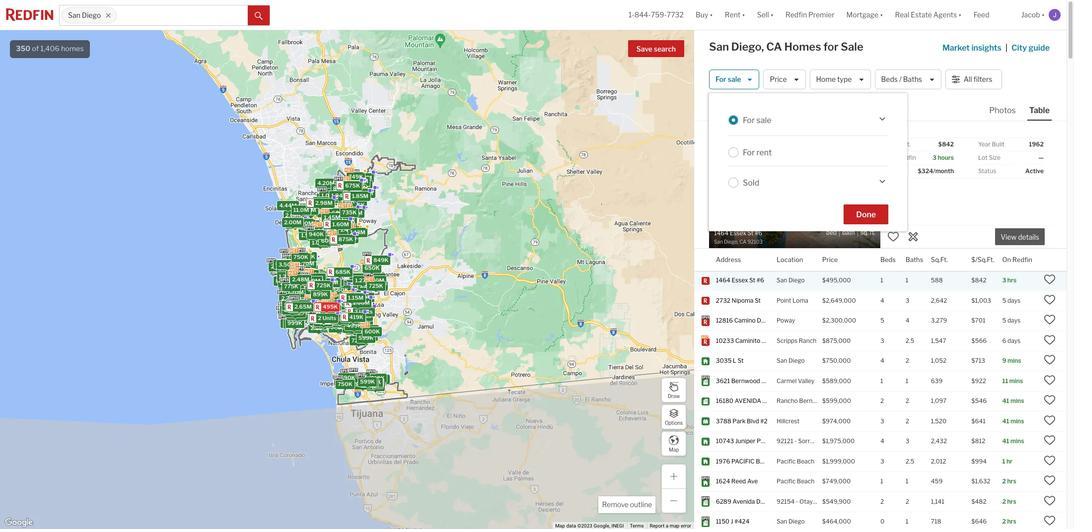 Task type: vqa. For each thing, say whether or not it's contained in the screenshot.
United
no



Task type: locate. For each thing, give the bounding box(es) containing it.
325k
[[303, 221, 318, 228]]

beach up otay
[[797, 478, 815, 485]]

2 hrs down hr
[[1003, 478, 1017, 485]]

1 vertical spatial 2.5
[[906, 458, 915, 465]]

0 horizontal spatial for sale
[[716, 75, 741, 84]]

2 vertical spatial 41
[[1003, 438, 1010, 445]]

6.95m
[[279, 264, 296, 271]]

1 pacific from the top
[[777, 458, 796, 465]]

1 vertical spatial 485k
[[340, 374, 355, 381]]

pacific beach up 92154 - otay mesa
[[777, 478, 815, 485]]

4
[[881, 297, 884, 304], [906, 317, 910, 325], [881, 357, 884, 365], [881, 438, 884, 445]]

3.35m down 3.70m on the bottom left
[[286, 320, 303, 327]]

year
[[978, 141, 991, 148]]

$750,000
[[822, 357, 851, 365]]

2732 nipoma st
[[716, 297, 761, 304]]

diego up loma
[[789, 277, 805, 284]]

2 pacific from the top
[[777, 478, 796, 485]]

market
[[943, 43, 970, 53]]

days down 3 hrs
[[1008, 297, 1021, 304]]

718
[[931, 518, 942, 526]]

1 41 mins from the top
[[1003, 398, 1024, 405]]

400k up the 660k
[[326, 278, 342, 285]]

- right the 92121
[[795, 438, 797, 445]]

4 hrs from the top
[[1008, 518, 1017, 526]]

1.60m down 625k
[[332, 221, 349, 228]]

1 right $589,000 on the right
[[881, 377, 883, 385]]

429k
[[334, 299, 348, 306], [344, 314, 359, 321]]

41 right $641
[[1003, 418, 1010, 425]]

395k left 770k
[[337, 380, 351, 387]]

mins for $713
[[1008, 357, 1021, 365]]

sq.ft. button
[[931, 249, 948, 271]]

2 pacific beach from the top
[[777, 478, 815, 485]]

0 horizontal spatial on redfin
[[889, 154, 916, 161]]

2 vertical spatial 1.08m
[[353, 299, 370, 306]]

favorite this home image for 41 mins
[[1044, 395, 1056, 406]]

500k
[[337, 210, 353, 217], [297, 302, 313, 309]]

6 favorite this home image from the top
[[1044, 395, 1056, 406]]

0 horizontal spatial 1.08m
[[300, 281, 317, 288]]

dialog
[[709, 93, 907, 231]]

940k right 349k
[[371, 282, 386, 289]]

draw button
[[662, 378, 686, 403]]

588 for 588
[[931, 277, 943, 284]]

1.90m up 990k
[[292, 256, 308, 263]]

700k
[[356, 181, 371, 188], [332, 315, 347, 322], [362, 326, 377, 333]]

favorite this home image for $1,003
[[1044, 294, 1056, 306]]

1 vertical spatial 1.13m
[[352, 274, 367, 281]]

650k
[[365, 265, 380, 272], [329, 320, 344, 327]]

0 horizontal spatial 5.50m
[[283, 254, 301, 261]]

898k
[[333, 185, 348, 192]]

2 horizontal spatial 675k
[[368, 383, 383, 390]]

3.30m up 1.98m
[[301, 224, 318, 231]]

real
[[895, 11, 910, 19]]

park left blvd
[[733, 418, 746, 425]]

2 horizontal spatial redfin
[[1013, 256, 1033, 263]]

845k down 765k
[[356, 381, 371, 388]]

575k up "740k"
[[311, 295, 326, 302]]

3 hrs from the top
[[1008, 498, 1017, 506]]

2 2 hrs from the top
[[1003, 498, 1017, 506]]

0 vertical spatial 550k
[[349, 317, 364, 324]]

favorite button checkbox
[[861, 124, 878, 141]]

925k down 695k
[[350, 202, 365, 209]]

2 ▾ from the left
[[742, 11, 745, 19]]

1.13m right 685k
[[352, 274, 367, 281]]

0 horizontal spatial price
[[770, 75, 787, 84]]

3 favorite this home image from the top
[[1044, 334, 1056, 346]]

0 horizontal spatial 940k
[[309, 231, 324, 238]]

735k down 996k
[[342, 209, 357, 216]]

6289 avenida de las vistas #6
[[716, 498, 803, 506]]

925k up 669k
[[353, 296, 368, 302]]

0 vertical spatial for sale
[[716, 75, 741, 84]]

avenida
[[735, 398, 761, 405]]

1 horizontal spatial 500k
[[337, 210, 353, 217]]

photo of 1464 essex st #6, san diego, ca 92103 image
[[709, 121, 881, 248]]

redfin inside button
[[786, 11, 807, 19]]

620k up 350k
[[309, 274, 324, 281]]

redfin left premier
[[786, 11, 807, 19]]

st right essex
[[750, 277, 756, 284]]

▾ right rent
[[742, 11, 745, 19]]

1 vertical spatial sale
[[757, 115, 772, 125]]

349k
[[343, 281, 358, 288]]

2 hrs for $646
[[1003, 518, 1017, 526]]

6.00m
[[276, 260, 293, 267]]

575k right 545k
[[367, 379, 381, 386]]

price up $495,000
[[822, 256, 838, 263]]

2 5 days from the top
[[1003, 317, 1021, 325]]

2 hrs from the top
[[1008, 478, 1017, 485]]

redfin down $/sq. ft.
[[898, 154, 916, 161]]

ft. right $/sq.
[[904, 141, 911, 148]]

1 vertical spatial 899k
[[313, 291, 328, 298]]

350k
[[308, 283, 323, 290]]

1464
[[716, 277, 731, 284]]

0 vertical spatial 2.5
[[906, 337, 915, 345]]

550k down 669k
[[349, 317, 364, 324]]

1 horizontal spatial 675k
[[345, 182, 360, 189]]

0 vertical spatial 1.13m
[[350, 229, 366, 236]]

3.30m down 2.95m
[[302, 209, 320, 216]]

500k down 996k
[[337, 210, 353, 217]]

1 pacific beach from the top
[[777, 458, 815, 465]]

41 for $546
[[1003, 398, 1010, 405]]

0 vertical spatial 899k
[[289, 219, 304, 226]]

▾ for rent ▾
[[742, 11, 745, 19]]

2.75m
[[282, 277, 299, 284], [335, 292, 351, 299], [281, 295, 298, 302]]

290k
[[340, 313, 355, 320]]

save search
[[637, 45, 676, 53]]

1 vertical spatial 620k
[[327, 296, 342, 303]]

1 vertical spatial redfin
[[898, 154, 916, 161]]

pacific beach
[[777, 458, 815, 465], [777, 478, 815, 485]]

1 vertical spatial 960k
[[348, 326, 363, 333]]

675k
[[345, 182, 360, 189], [312, 315, 327, 322], [368, 383, 383, 390]]

favorite this home image for 5 days
[[1044, 314, 1056, 326]]

map inside button
[[669, 447, 679, 453]]

1 ▾ from the left
[[710, 11, 713, 19]]

hrs
[[1008, 277, 1017, 284], [1008, 478, 1017, 485], [1008, 498, 1017, 506], [1008, 518, 1017, 526]]

2 beach from the top
[[797, 478, 815, 485]]

1 vertical spatial 650k
[[329, 320, 344, 327]]

1 5 days from the top
[[1003, 297, 1021, 304]]

map region
[[0, 18, 737, 529]]

▾ right buy
[[710, 11, 713, 19]]

845k down 685k
[[324, 280, 339, 287]]

697k
[[296, 254, 310, 261]]

620k up '299k'
[[327, 296, 342, 303]]

1 left hr
[[1003, 458, 1006, 465]]

beds left /
[[881, 75, 898, 84]]

4 ▾ from the left
[[880, 11, 883, 19]]

for sale down "diego,"
[[716, 75, 741, 84]]

0 vertical spatial redfin
[[786, 11, 807, 19]]

41 mins for $546
[[1003, 398, 1024, 405]]

1624
[[716, 478, 730, 485]]

1 horizontal spatial 3 units
[[314, 320, 333, 327]]

960k up 3.45m
[[289, 257, 304, 264]]

pacific
[[732, 458, 755, 465]]

beds inside beds / baths button
[[881, 75, 898, 84]]

None search field
[[117, 5, 248, 25]]

hr
[[1007, 458, 1013, 465]]

425k up 1.99m
[[333, 288, 348, 295]]

2.05m
[[271, 263, 288, 270]]

0 horizontal spatial ft.
[[870, 229, 876, 236]]

2 hrs for $482
[[1003, 498, 1017, 506]]

▾ left user photo
[[1042, 11, 1045, 19]]

1 2 hrs from the top
[[1003, 478, 1017, 485]]

1 vertical spatial 395k
[[337, 380, 351, 387]]

0 horizontal spatial 500k
[[297, 302, 313, 309]]

heading
[[714, 219, 795, 246]]

0 vertical spatial 3 units
[[290, 300, 308, 307]]

park right juniper
[[757, 438, 770, 445]]

960k down 479k
[[348, 326, 363, 333]]

400k down 625k
[[322, 230, 338, 237]]

940k down '325k'
[[309, 231, 324, 238]]

10743 juniper park
[[716, 438, 770, 445]]

for sale up listed by redfin 3 hrs ago
[[743, 115, 772, 125]]

home type
[[816, 75, 852, 84]]

0 horizontal spatial 480k
[[313, 315, 328, 322]]

rent ▾ button
[[725, 0, 745, 30]]

save search button
[[628, 40, 684, 57]]

5 days down 3 hrs
[[1003, 297, 1021, 304]]

favorite this home image for 3 hrs
[[1044, 274, 1056, 286]]

▾ right mortgage
[[880, 11, 883, 19]]

san for 3035 l st
[[777, 357, 787, 365]]

1 favorite this home image from the top
[[1044, 274, 1056, 286]]

0 vertical spatial -
[[795, 438, 797, 445]]

1 horizontal spatial 445k
[[335, 287, 350, 294]]

949k up "950k"
[[322, 285, 337, 292]]

1 horizontal spatial 1.15m
[[323, 303, 339, 310]]

1 down beds button
[[881, 277, 883, 284]]

#38
[[793, 398, 804, 405]]

1 vertical spatial st
[[755, 297, 761, 304]]

favorite this home image for $1,632
[[1044, 475, 1056, 487]]

1 vertical spatial ft.
[[870, 229, 876, 236]]

1976 pacific beach dr
[[716, 458, 784, 465]]

9.50m
[[276, 274, 294, 281]]

san diego for 1464 essex st #6
[[777, 277, 805, 284]]

3035 l st link
[[716, 357, 768, 366]]

869k down 330k at the left of the page
[[342, 312, 357, 319]]

map left data
[[555, 524, 565, 529]]

1 days from the top
[[1008, 297, 1021, 304]]

5 for 2,642
[[1003, 297, 1006, 304]]

0 vertical spatial 41
[[1003, 398, 1010, 405]]

425k down 669k
[[344, 314, 359, 321]]

days up 6 days
[[1008, 317, 1021, 325]]

favorite this home image for 11 mins
[[1044, 374, 1056, 386]]

on redfin down $/sq. ft.
[[889, 154, 916, 161]]

570k
[[314, 305, 329, 312]]

1 horizontal spatial 1.79m
[[342, 229, 358, 236]]

869k
[[340, 232, 355, 239], [342, 312, 357, 319]]

1.08m
[[330, 227, 347, 234], [300, 281, 317, 288], [353, 299, 370, 306]]

3 days from the top
[[1008, 337, 1021, 345]]

favorite this home image for 6 days
[[1044, 334, 1056, 346]]

41 for $812
[[1003, 438, 1010, 445]]

diego
[[82, 11, 101, 20], [789, 277, 805, 284], [789, 357, 805, 365], [789, 518, 805, 526]]

mins right 9
[[1008, 357, 1021, 365]]

41 mins for $812
[[1003, 438, 1024, 445]]

st
[[750, 277, 756, 284], [755, 297, 761, 304], [738, 357, 744, 365]]

1.09m down 920k
[[312, 239, 329, 246]]

0 vertical spatial pacific beach
[[777, 458, 815, 465]]

5 for 3,279
[[1003, 317, 1006, 325]]

map for map data ©2023 google, inegi
[[555, 524, 565, 529]]

▾ right agents
[[959, 11, 962, 19]]

de
[[756, 498, 764, 506]]

baths down x-out this home image
[[906, 256, 924, 263]]

588 up sq. at the top
[[861, 219, 876, 228]]

3621 bernwood pl #108 link
[[716, 377, 783, 386]]

2 41 mins from the top
[[1003, 418, 1024, 425]]

0 vertical spatial days
[[1008, 297, 1021, 304]]

st for l
[[738, 357, 744, 365]]

2 vertical spatial 1.15m
[[323, 303, 339, 310]]

1 41 from the top
[[1003, 398, 1010, 405]]

2.48m
[[292, 276, 309, 283]]

2 days from the top
[[1008, 317, 1021, 325]]

2 hrs
[[1003, 478, 1017, 485], [1003, 498, 1017, 506], [1003, 518, 1017, 526]]

beds left baths button on the right of the page
[[881, 256, 896, 263]]

—
[[1039, 154, 1044, 161]]

1 vertical spatial 1.09m
[[312, 239, 329, 246]]

san diego left remove san diego icon
[[68, 11, 101, 20]]

1 left the 459
[[906, 478, 909, 485]]

0 vertical spatial 1.15m
[[303, 272, 318, 279]]

999k
[[300, 258, 315, 265], [288, 304, 303, 311], [313, 313, 328, 320], [287, 320, 303, 326]]

0 vertical spatial sale
[[728, 75, 741, 84]]

report
[[650, 524, 665, 529]]

1.49m
[[341, 226, 357, 233]]

0 vertical spatial price button
[[764, 70, 806, 89]]

san down vistas
[[777, 518, 787, 526]]

favorite this home image
[[888, 231, 900, 243], [1044, 294, 1056, 306], [1044, 415, 1056, 427], [1044, 435, 1056, 447], [1044, 455, 1056, 467], [1044, 475, 1056, 487], [1044, 495, 1056, 507], [1044, 515, 1056, 527]]

1 horizontal spatial 575k
[[367, 379, 381, 386]]

1 vertical spatial park
[[757, 438, 770, 445]]

1 vertical spatial 675k
[[312, 315, 327, 322]]

0 horizontal spatial 620k
[[309, 274, 324, 281]]

1 beach from the top
[[797, 458, 815, 465]]

735k down 868k
[[357, 321, 371, 328]]

5 favorite this home image from the top
[[1044, 374, 1056, 386]]

draw
[[668, 393, 680, 399]]

favorite this home image for $646
[[1044, 515, 1056, 527]]

1 horizontal spatial 395k
[[337, 380, 351, 387]]

san diego up point loma
[[777, 277, 805, 284]]

150k
[[362, 379, 377, 386]]

hrs for $1,632
[[1008, 478, 1017, 485]]

0 vertical spatial 575k
[[311, 295, 326, 302]]

580k
[[309, 274, 324, 281]]

pacific beach for $1,999,000
[[777, 458, 815, 465]]

2 horizontal spatial 1.15m
[[348, 294, 364, 301]]

3 41 from the top
[[1003, 438, 1010, 445]]

hrs for $646
[[1008, 518, 1017, 526]]

reed
[[732, 478, 746, 485]]

3.35m up 589k
[[299, 206, 316, 213]]

beach down sorrento
[[797, 458, 815, 465]]

4 favorite this home image from the top
[[1044, 354, 1056, 366]]

41 mins up hr
[[1003, 438, 1024, 445]]

2 vertical spatial 849k
[[323, 324, 338, 331]]

sq.ft.
[[931, 256, 948, 263]]

1 vertical spatial for
[[743, 115, 755, 125]]

mins right $641
[[1011, 418, 1024, 425]]

hrs down 'on redfin' button
[[1008, 277, 1017, 284]]

mins for $922
[[1010, 377, 1023, 385]]

pacific right beach
[[777, 458, 796, 465]]

0 vertical spatial 485k
[[315, 319, 330, 326]]

st right l
[[738, 357, 744, 365]]

3 2 hrs from the top
[[1003, 518, 1017, 526]]

0 vertical spatial on redfin
[[889, 154, 916, 161]]

favorite this home image for $482
[[1044, 495, 1056, 507]]

carmel valley
[[777, 377, 815, 385]]

real estate agents ▾
[[895, 11, 962, 19]]

919k
[[371, 375, 385, 382]]

favorite this home image
[[1044, 274, 1056, 286], [1044, 314, 1056, 326], [1044, 334, 1056, 346], [1044, 354, 1056, 366], [1044, 374, 1056, 386], [1044, 395, 1056, 406]]

1 inside the 1 bath
[[847, 219, 851, 228]]

899k down 350k
[[313, 291, 328, 298]]

©2023
[[577, 524, 593, 529]]

diego down scripps ranch
[[789, 357, 805, 365]]

749k
[[348, 173, 363, 180], [287, 282, 302, 289], [350, 301, 364, 308], [320, 315, 335, 322], [317, 315, 332, 322], [331, 324, 345, 331]]

vistas
[[777, 498, 794, 506]]

beach for $1,999,000
[[797, 458, 815, 465]]

0 vertical spatial 500k
[[337, 210, 353, 217]]

favorite this home image for $812
[[1044, 435, 1056, 447]]

869k right 555k
[[340, 232, 355, 239]]

41 mins for $641
[[1003, 418, 1024, 425]]

city guide link
[[1012, 42, 1052, 54]]

done button
[[844, 205, 889, 225]]

0 horizontal spatial map
[[555, 524, 565, 529]]

3 41 mins from the top
[[1003, 438, 1024, 445]]

inegi
[[612, 524, 624, 529]]

rent
[[757, 148, 772, 157]]

419k
[[349, 314, 363, 320]]

2 favorite this home image from the top
[[1044, 314, 1056, 326]]

2.5 left 2,012
[[906, 458, 915, 465]]

2 41 from the top
[[1003, 418, 1010, 425]]

pacific for 1976 pacific beach dr
[[777, 458, 796, 465]]

1 vertical spatial price
[[822, 256, 838, 263]]

diego for 3035 l st
[[789, 357, 805, 365]]

6 ▾ from the left
[[1042, 11, 1045, 19]]

surabaya
[[762, 337, 788, 345]]

price button down "san diego, ca homes for sale"
[[764, 70, 806, 89]]

1-844-759-7732 link
[[629, 11, 684, 19]]

2 vertical spatial for
[[743, 148, 755, 157]]

395k up 350k
[[310, 273, 325, 280]]

0 horizontal spatial 395k
[[310, 273, 325, 280]]

days for $701
[[1008, 317, 1021, 325]]

2.00m
[[285, 212, 303, 219], [284, 219, 302, 226], [296, 220, 313, 227], [288, 283, 306, 290]]

$713
[[972, 357, 985, 365]]

5 days for $701
[[1003, 317, 1021, 325]]

agents
[[934, 11, 957, 19]]

960k
[[289, 257, 304, 264], [348, 326, 363, 333]]

725k
[[335, 231, 349, 238], [335, 231, 349, 238], [316, 282, 331, 289], [369, 282, 383, 289], [333, 286, 348, 293], [316, 295, 330, 302], [352, 337, 366, 344]]

4 down beds button
[[881, 297, 884, 304]]

for sale inside button
[[716, 75, 741, 84]]

320k
[[322, 304, 337, 311]]

645k
[[307, 293, 322, 300]]

2.15m
[[288, 307, 304, 314]]

1 2.5 from the top
[[906, 337, 915, 345]]

1.60m up 810k
[[329, 296, 345, 303]]

1 vertical spatial 845k
[[356, 381, 371, 388]]

990k
[[294, 267, 309, 274]]

2 2.5 from the top
[[906, 458, 915, 465]]

1.13m down 1.31m
[[350, 229, 366, 236]]

1 up bath
[[847, 219, 851, 228]]

2 hrs right $646 on the right bottom
[[1003, 518, 1017, 526]]

0 vertical spatial 850k
[[346, 182, 361, 189]]

on down $/sq.
[[889, 154, 897, 161]]

3 units
[[290, 300, 308, 307], [314, 320, 333, 327]]

on redfin down view details
[[1003, 256, 1033, 263]]

0 vertical spatial for
[[716, 75, 726, 84]]

1 hrs from the top
[[1008, 277, 1017, 284]]

41 mins down 11 mins
[[1003, 398, 1024, 405]]

1 vertical spatial on
[[1003, 256, 1011, 263]]

0 vertical spatial 429k
[[334, 299, 348, 306]]

3 ▾ from the left
[[771, 11, 774, 19]]

0 vertical spatial pacific
[[777, 458, 796, 465]]

425k
[[333, 288, 348, 295], [344, 314, 359, 321]]

5 up 6
[[1003, 317, 1006, 325]]

favorite this home image for $994
[[1044, 455, 1056, 467]]

1 horizontal spatial 899k
[[313, 291, 328, 298]]

2 vertical spatial days
[[1008, 337, 1021, 345]]

0 vertical spatial park
[[733, 418, 746, 425]]

0 vertical spatial 480k
[[348, 298, 363, 305]]

550k right 770k
[[373, 376, 388, 383]]

4.20m
[[317, 180, 335, 187]]

1 horizontal spatial 1.08m
[[330, 227, 347, 234]]

on inside 'on redfin' button
[[1003, 256, 1011, 263]]

san up point
[[777, 277, 787, 284]]

3.30m
[[302, 209, 320, 216], [301, 224, 318, 231]]

#6 right essex
[[757, 277, 764, 284]]

0 vertical spatial 2 hrs
[[1003, 478, 1017, 485]]

10233
[[716, 337, 734, 345]]

0 horizontal spatial sale
[[728, 75, 741, 84]]

1 horizontal spatial on redfin
[[1003, 256, 1033, 263]]

895k
[[315, 305, 330, 312]]



Task type: describe. For each thing, give the bounding box(es) containing it.
0 vertical spatial 3.30m
[[302, 209, 320, 216]]

▾ for jacob ▾
[[1042, 11, 1045, 19]]

0 horizontal spatial $842
[[939, 141, 954, 148]]

mins for $546
[[1011, 398, 1024, 405]]

1.90m up 389k at the left of the page
[[342, 291, 359, 298]]

1 vertical spatial 2.60m
[[316, 319, 333, 326]]

1 vertical spatial 429k
[[344, 314, 359, 321]]

1 vertical spatial on redfin
[[1003, 256, 1033, 263]]

0 horizontal spatial park
[[733, 418, 746, 425]]

1 vertical spatial 499k
[[347, 322, 362, 329]]

0 vertical spatial 995k
[[344, 298, 359, 304]]

1 horizontal spatial 480k
[[348, 298, 363, 305]]

1 bath
[[842, 219, 855, 236]]

$2,300,000
[[822, 317, 856, 325]]

1 vertical spatial 995k
[[330, 324, 345, 331]]

1 vertical spatial 500k
[[297, 302, 313, 309]]

1 vertical spatial 425k
[[344, 314, 359, 321]]

1.44m
[[315, 306, 332, 313]]

843k
[[314, 319, 329, 326]]

949k up 1.99m
[[330, 284, 345, 291]]

active
[[1026, 167, 1044, 175]]

0 vertical spatial 700k
[[356, 181, 371, 188]]

st for essex
[[750, 277, 756, 284]]

0 vertical spatial 2.50m
[[321, 279, 338, 286]]

1 vertical spatial 5.50m
[[283, 254, 301, 261]]

5 right the $2,300,000
[[881, 317, 884, 325]]

san diego, ca homes for sale
[[709, 40, 864, 53]]

1 vertical spatial 3 units
[[314, 320, 333, 327]]

0 horizontal spatial 550k
[[349, 317, 364, 324]]

sale inside button
[[728, 75, 741, 84]]

1 vertical spatial 3.30m
[[301, 224, 318, 231]]

669k
[[344, 306, 359, 313]]

1 vertical spatial 1.15m
[[348, 294, 364, 301]]

2 horizontal spatial 1.08m
[[353, 299, 370, 306]]

2 hrs for $1,632
[[1003, 478, 1017, 485]]

baths inside button
[[903, 75, 922, 84]]

1 horizontal spatial #6
[[795, 498, 803, 506]]

1.29m
[[315, 301, 331, 308]]

1 vertical spatial 11.0m
[[283, 267, 299, 274]]

3788
[[716, 418, 731, 425]]

1.60m up 1.88m
[[284, 302, 301, 309]]

a
[[666, 524, 669, 529]]

5 ▾ from the left
[[959, 11, 962, 19]]

0 vertical spatial 849k
[[328, 233, 343, 240]]

hrs for $482
[[1008, 498, 1017, 506]]

925k down "419k"
[[348, 321, 363, 327]]

5 days for $1,003
[[1003, 297, 1021, 304]]

949k up 312k
[[329, 314, 344, 321]]

2 vertical spatial 1.03m
[[300, 271, 317, 278]]

0 vertical spatial 939k
[[346, 299, 361, 305]]

favorite this home image for 9 mins
[[1044, 354, 1056, 366]]

1 vertical spatial 849k
[[374, 257, 389, 264]]

464k
[[318, 320, 333, 327]]

3.88m
[[355, 174, 372, 181]]

1.18m
[[348, 301, 364, 308]]

1 vertical spatial 869k
[[342, 312, 357, 319]]

0 vertical spatial #6
[[757, 277, 764, 284]]

1-
[[629, 11, 635, 19]]

1 vertical spatial 940k
[[371, 282, 386, 289]]

389k
[[342, 300, 357, 307]]

798k
[[293, 252, 308, 259]]

1 horizontal spatial price
[[822, 256, 838, 263]]

beach for $749,000
[[797, 478, 815, 485]]

0 horizontal spatial 485k
[[315, 319, 330, 326]]

925k down 625k
[[327, 230, 342, 237]]

0 horizontal spatial price button
[[764, 70, 806, 89]]

3788 park blvd #2
[[716, 418, 768, 425]]

0 horizontal spatial on
[[889, 154, 897, 161]]

2.95m
[[312, 200, 329, 207]]

1 down baths button on the right of the page
[[906, 277, 909, 284]]

caminito
[[735, 337, 760, 345]]

0 vertical spatial 425k
[[333, 288, 348, 295]]

mesa
[[814, 498, 829, 506]]

2.5 for 2,012
[[906, 458, 915, 465]]

favorite button image
[[861, 124, 878, 141]]

#108
[[768, 377, 783, 385]]

4 for $750,000
[[881, 357, 884, 365]]

submit search image
[[255, 12, 263, 20]]

0 horizontal spatial 650k
[[329, 320, 344, 327]]

san left "diego,"
[[709, 40, 729, 53]]

diego left remove san diego icon
[[82, 11, 101, 20]]

days for $1,003
[[1008, 297, 1021, 304]]

16180 avenida venusto #38 link
[[716, 398, 804, 406]]

1.33m
[[313, 319, 330, 326]]

▾ for buy ▾
[[710, 11, 713, 19]]

buy ▾ button
[[696, 0, 713, 30]]

st for nipoma
[[755, 297, 761, 304]]

mins for $641
[[1011, 418, 1024, 425]]

▾ for sell ▾
[[771, 11, 774, 19]]

1.94m
[[331, 192, 348, 199]]

1 vertical spatial $842
[[972, 277, 987, 284]]

92154
[[777, 498, 795, 506]]

770k
[[353, 379, 368, 386]]

san diego for 1150 j #424
[[777, 518, 805, 526]]

1 vertical spatial 1.03m
[[340, 235, 357, 242]]

lot size
[[978, 154, 1001, 161]]

0 horizontal spatial 575k
[[311, 295, 326, 302]]

buy
[[696, 11, 708, 19]]

640k
[[313, 313, 328, 320]]

1.90m down 2.20m at the left of the page
[[281, 289, 298, 296]]

$1,003
[[972, 297, 991, 304]]

1 horizontal spatial price button
[[822, 249, 838, 271]]

ft. inside "588 sq. ft."
[[870, 229, 876, 236]]

status
[[978, 167, 997, 175]]

775k
[[284, 283, 298, 290]]

1 vertical spatial 2.50m
[[282, 306, 300, 313]]

1 vertical spatial 939k
[[345, 325, 360, 331]]

del
[[757, 317, 766, 325]]

san diego for 3035 l st
[[777, 357, 805, 365]]

3.40m
[[289, 313, 306, 320]]

1.99m
[[331, 300, 348, 307]]

1 vertical spatial baths
[[906, 256, 924, 263]]

0 vertical spatial 650k
[[365, 265, 380, 272]]

1976
[[716, 458, 730, 465]]

740k
[[313, 304, 327, 311]]

900k
[[320, 284, 335, 291]]

diego for 1464 essex st #6
[[789, 277, 805, 284]]

0 horizontal spatial 1.79m
[[311, 300, 327, 307]]

mins for $812
[[1011, 438, 1024, 445]]

275k
[[346, 377, 360, 384]]

1.58m
[[320, 317, 337, 324]]

for sale button
[[709, 70, 760, 89]]

year built
[[978, 141, 1005, 148]]

588 sq. ft.
[[861, 219, 876, 236]]

0 vertical spatial 475k
[[339, 284, 353, 290]]

1.88m
[[287, 309, 304, 316]]

2,432
[[931, 438, 947, 445]]

premier
[[809, 11, 835, 19]]

previous button image
[[719, 177, 729, 187]]

0 horizontal spatial 445k
[[316, 279, 331, 286]]

san for 1464 essex st #6
[[777, 277, 787, 284]]

0 vertical spatial 400k
[[322, 230, 338, 237]]

660k
[[333, 286, 349, 293]]

beds for beds / baths
[[881, 75, 898, 84]]

0 vertical spatial 869k
[[340, 232, 355, 239]]

x-out this home image
[[907, 231, 919, 243]]

view details
[[1001, 233, 1040, 242]]

san up homes
[[68, 11, 80, 20]]

1 right 0
[[906, 518, 909, 526]]

489k
[[318, 319, 333, 326]]

1 vertical spatial 735k
[[357, 321, 371, 328]]

996k
[[340, 198, 355, 205]]

ave
[[747, 478, 758, 485]]

redfin inside button
[[1013, 256, 1033, 263]]

0 horizontal spatial 4.00m
[[280, 311, 298, 318]]

san for 1150 j #424
[[777, 518, 787, 526]]

hrs for $842
[[1008, 277, 1017, 284]]

2.5 for 1,547
[[906, 337, 915, 345]]

$2,649,000
[[822, 297, 856, 304]]

1 vertical spatial 480k
[[313, 315, 328, 322]]

2 vertical spatial 700k
[[362, 326, 377, 333]]

2732
[[716, 297, 731, 304]]

1 horizontal spatial 830k
[[321, 281, 336, 288]]

location
[[777, 256, 803, 263]]

diego for 1150 j #424
[[789, 518, 805, 526]]

41 for $641
[[1003, 418, 1010, 425]]

1.60m down "2.98m"
[[328, 209, 344, 216]]

0 vertical spatial 490k
[[316, 318, 331, 325]]

search
[[654, 45, 676, 53]]

pacific for 1624 reed ave
[[777, 478, 796, 485]]

1 horizontal spatial 4.00m
[[307, 304, 325, 311]]

favorite this home image for $641
[[1044, 415, 1056, 427]]

2.80m
[[284, 306, 301, 313]]

1 left 639
[[906, 377, 909, 385]]

- for 92154
[[796, 498, 798, 506]]

1 vertical spatial 475k
[[329, 301, 343, 308]]

2.79m
[[320, 299, 336, 306]]

0 vertical spatial ft.
[[904, 141, 911, 148]]

3.70m
[[289, 312, 306, 319]]

685k
[[336, 268, 351, 275]]

1 horizontal spatial 550k
[[373, 376, 388, 383]]

0 vertical spatial 735k
[[342, 209, 357, 216]]

11 mins
[[1003, 377, 1023, 385]]

1 horizontal spatial park
[[757, 438, 770, 445]]

479k
[[342, 316, 357, 323]]

homes
[[61, 44, 84, 53]]

4 for $2,649,000
[[881, 297, 884, 304]]

table button
[[1028, 105, 1052, 121]]

0 vertical spatial 845k
[[324, 280, 339, 287]]

map for map
[[669, 447, 679, 453]]

$599,000
[[822, 398, 851, 405]]

0 vertical spatial 5.50m
[[319, 195, 336, 201]]

google image
[[2, 517, 35, 529]]

1 horizontal spatial 495k
[[323, 303, 338, 310]]

1 up 0
[[881, 478, 883, 485]]

user photo image
[[1049, 9, 1061, 21]]

beds for beds
[[881, 256, 896, 263]]

remove san diego image
[[105, 12, 111, 18]]

▾ for mortgage ▾
[[880, 11, 883, 19]]

0 vertical spatial 1.08m
[[330, 227, 347, 234]]

on redfin button
[[1003, 249, 1033, 271]]

days for $566
[[1008, 337, 1021, 345]]

312k
[[333, 322, 347, 329]]

1 vertical spatial 700k
[[332, 315, 347, 322]]

1 vertical spatial 3.35m
[[286, 320, 303, 327]]

for inside button
[[716, 75, 726, 84]]

0 horizontal spatial 495k
[[289, 301, 304, 308]]

1 horizontal spatial for sale
[[743, 115, 772, 125]]

469k
[[308, 295, 323, 302]]

#2
[[761, 418, 768, 425]]

terms
[[630, 524, 644, 529]]

$646
[[972, 518, 987, 526]]

4 left 3,279 at the bottom right
[[906, 317, 910, 325]]

4 for $1,975,000
[[881, 438, 884, 445]]

92154 - otay mesa
[[777, 498, 829, 506]]

1 vertical spatial 490k
[[340, 374, 355, 381]]

listed by redfin 3 hrs ago
[[716, 127, 790, 133]]

844-
[[635, 11, 651, 19]]

mortgage ▾ button
[[841, 0, 889, 30]]

695k
[[348, 194, 363, 201]]

0 horizontal spatial 830k
[[281, 282, 296, 289]]

1,406
[[40, 44, 60, 53]]

photos button
[[987, 105, 1028, 120]]

470k
[[308, 270, 323, 277]]

0 vertical spatial 11.0m
[[293, 206, 309, 213]]

6 days
[[1003, 337, 1021, 345]]

avenida
[[733, 498, 755, 506]]

0 vertical spatial 395k
[[310, 273, 325, 280]]

1 vertical spatial 1.05m
[[318, 300, 335, 307]]

0 vertical spatial 499k
[[341, 301, 356, 308]]

2 vertical spatial 675k
[[368, 383, 383, 390]]

0 horizontal spatial 3 units
[[290, 300, 308, 307]]

8.57m
[[276, 277, 293, 284]]

$922
[[972, 377, 986, 385]]

pacific beach for $749,000
[[777, 478, 815, 485]]

$994
[[972, 458, 987, 465]]

0 vertical spatial 675k
[[345, 182, 360, 189]]

- for 92121
[[795, 438, 797, 445]]

jacob
[[1022, 11, 1040, 19]]

ranch
[[799, 337, 817, 345]]

0 vertical spatial 960k
[[289, 257, 304, 264]]

remove
[[602, 501, 629, 509]]

1 horizontal spatial 2.60m
[[355, 294, 372, 301]]

filters
[[974, 75, 993, 84]]

1 vertical spatial 850k
[[338, 302, 353, 308]]

jacob ▾
[[1022, 11, 1045, 19]]

buy ▾ button
[[690, 0, 719, 30]]

juniper
[[736, 438, 756, 445]]

2.10m
[[311, 316, 328, 323]]

dialog containing for sale
[[709, 93, 907, 231]]

0 vertical spatial 1.03m
[[326, 186, 342, 193]]

588 for 588 sq. ft.
[[861, 219, 876, 228]]

1.27m
[[355, 277, 371, 284]]

3 hours
[[933, 154, 954, 161]]

redfin
[[743, 127, 762, 133]]



